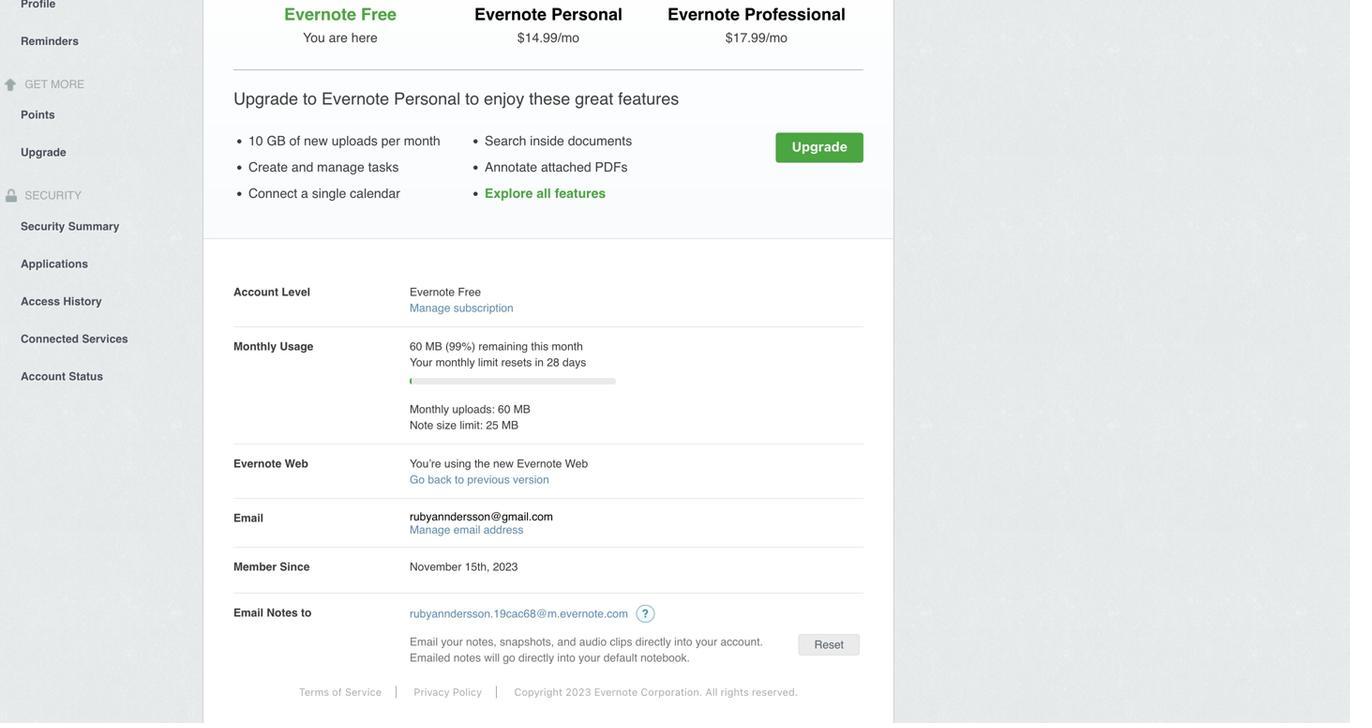 Task type: describe. For each thing, give the bounding box(es) containing it.
25
[[486, 419, 499, 432]]

account status link
[[0, 357, 203, 394]]

?
[[642, 607, 649, 620]]

a
[[301, 186, 308, 201]]

terms of service
[[299, 686, 382, 698]]

documents
[[568, 133, 632, 148]]

security for security summary
[[21, 220, 65, 233]]

default
[[604, 651, 638, 664]]

0 horizontal spatial of
[[289, 133, 300, 148]]

corporation.
[[641, 686, 703, 698]]

go
[[410, 473, 425, 486]]

resets
[[501, 356, 532, 369]]

connect
[[249, 186, 297, 201]]

and inside email your notes, snapshots, and audio clips directly into your account. emailed notes will go directly into your default notebook.
[[557, 635, 576, 648]]

privacy policy link
[[400, 686, 497, 698]]

terms of service link
[[285, 686, 397, 698]]

notes
[[267, 606, 298, 619]]

0 vertical spatial directly
[[636, 635, 671, 648]]

explore all features
[[485, 186, 606, 201]]

evernote inside evernote personal $14.99/ mo
[[475, 5, 547, 24]]

new for uploads
[[304, 133, 328, 148]]

1 horizontal spatial your
[[579, 651, 601, 664]]

28
[[547, 356, 560, 369]]

access
[[21, 295, 60, 308]]

1 vertical spatial features
[[555, 186, 606, 201]]

to left enjoy
[[465, 89, 479, 108]]

email for email notes to
[[234, 606, 264, 619]]

per
[[381, 133, 400, 148]]

evernote professional $17.99/ mo
[[668, 5, 846, 45]]

2 horizontal spatial your
[[696, 635, 718, 648]]

member
[[234, 560, 277, 573]]

evernote inside you're using the new evernote web go back to previous version
[[517, 457, 562, 470]]

account.
[[721, 635, 763, 648]]

0 vertical spatial features
[[618, 89, 679, 108]]

points link
[[0, 95, 203, 133]]

rubyanndersson@gmail.com manage email address
[[410, 510, 553, 536]]

reminders
[[21, 35, 79, 48]]

connected
[[21, 332, 79, 345]]

$14.99/
[[518, 30, 561, 45]]

mo for professional
[[770, 30, 788, 45]]

free for evernote free you are here
[[361, 5, 397, 24]]

personal inside evernote personal $14.99/ mo
[[551, 5, 623, 24]]

1 vertical spatial 2023
[[566, 686, 591, 698]]

0 horizontal spatial your
[[441, 635, 463, 648]]

evernote personal $14.99/ mo
[[475, 5, 623, 45]]

uploads
[[332, 133, 378, 148]]

you're
[[410, 457, 441, 470]]

web inside you're using the new evernote web go back to previous version
[[565, 457, 588, 470]]

note
[[410, 419, 434, 432]]

this
[[531, 340, 549, 353]]

remaining
[[479, 340, 528, 353]]

reminders link
[[0, 21, 203, 59]]

clips
[[610, 635, 633, 648]]

account level
[[234, 286, 310, 299]]

evernote inside evernote professional $17.99/ mo
[[668, 5, 740, 24]]

november
[[410, 560, 462, 573]]

to right notes
[[301, 606, 312, 619]]

upgrade for upgrade to evernote personal to enjoy these great features
[[234, 89, 298, 108]]

privacy
[[414, 686, 450, 698]]

annotate
[[485, 159, 537, 174]]

get
[[25, 78, 48, 91]]

monthly for monthly uploads: 60 mb note size limit: 25 mb
[[410, 403, 449, 416]]

you
[[303, 30, 325, 45]]

in
[[535, 356, 544, 369]]

0 horizontal spatial into
[[557, 651, 576, 664]]

evernote free you are here
[[284, 5, 397, 45]]

2 vertical spatial mb
[[502, 419, 519, 432]]

60 inside monthly uploads: 60 mb note size limit: 25 mb
[[498, 403, 511, 416]]

to inside you're using the new evernote web go back to previous version
[[455, 473, 464, 486]]

privacy policy
[[414, 686, 482, 698]]

upgrade to evernote personal to enjoy these great features
[[234, 89, 679, 108]]

0 vertical spatial into
[[674, 635, 693, 648]]

monthly for monthly usage
[[234, 340, 277, 353]]

using
[[444, 457, 471, 470]]

member since
[[234, 560, 310, 573]]

connected services
[[21, 332, 128, 345]]

days
[[563, 356, 586, 369]]

back
[[428, 473, 452, 486]]

10 gb of new uploads per month
[[249, 133, 440, 148]]

service
[[345, 686, 382, 698]]

terms
[[299, 686, 329, 698]]

notebook.
[[641, 651, 690, 664]]

copyright 2023 evernote corporation. all rights reserved.
[[514, 686, 798, 698]]

account status
[[21, 370, 103, 383]]

1 vertical spatial directly
[[519, 651, 554, 664]]

status
[[69, 370, 103, 383]]

rubyanndersson@gmail.com
[[410, 510, 553, 523]]

account for account level
[[234, 286, 279, 299]]

manage inside evernote free manage subscription
[[410, 302, 450, 315]]

evernote inside evernote free you are here
[[284, 5, 356, 24]]

subscription
[[454, 302, 514, 315]]

rubyanndersson.19cac68@m.evernote.com link
[[410, 607, 628, 620]]

single
[[312, 186, 346, 201]]

create and manage tasks
[[249, 159, 399, 174]]

search inside documents
[[485, 133, 632, 148]]

1 web from the left
[[285, 457, 308, 470]]

usage
[[280, 340, 314, 353]]

snapshots,
[[500, 635, 554, 648]]

monthly usage
[[234, 340, 314, 353]]

evernote free manage subscription
[[410, 286, 514, 315]]

limit
[[478, 356, 498, 369]]

inside
[[530, 133, 564, 148]]

rubyanndersson.19cac68@m.evernote.com
[[410, 607, 628, 620]]

policy
[[453, 686, 482, 698]]

1 vertical spatial mb
[[514, 403, 531, 416]]

notes
[[454, 651, 481, 664]]

evernote inside evernote free manage subscription
[[410, 286, 455, 299]]



Task type: locate. For each thing, give the bounding box(es) containing it.
0 vertical spatial monthly
[[234, 340, 277, 353]]

security for security
[[22, 189, 82, 202]]

10
[[249, 133, 263, 148]]

free up manage subscription link
[[458, 286, 481, 299]]

1 manage from the top
[[410, 302, 450, 315]]

1 vertical spatial email
[[234, 606, 264, 619]]

2 upgrade link from the left
[[0, 133, 203, 170]]

1 horizontal spatial mo
[[770, 30, 788, 45]]

0 horizontal spatial monthly
[[234, 340, 277, 353]]

into up notebook.
[[674, 635, 693, 648]]

will
[[484, 651, 500, 664]]

annotate attached pdfs
[[485, 159, 628, 174]]

1 vertical spatial account
[[21, 370, 66, 383]]

security up security summary on the top left of the page
[[22, 189, 82, 202]]

manage left email
[[410, 523, 450, 536]]

points
[[21, 108, 55, 122]]

manage
[[317, 159, 365, 174]]

and
[[292, 159, 313, 174], [557, 635, 576, 648]]

free inside evernote free you are here
[[361, 5, 397, 24]]

upgrade for 1st upgrade 'link'
[[792, 139, 848, 154]]

1 vertical spatial and
[[557, 635, 576, 648]]

upgrade
[[234, 89, 298, 108], [792, 139, 848, 154], [21, 146, 66, 159]]

1 horizontal spatial monthly
[[410, 403, 449, 416]]

history
[[63, 295, 102, 308]]

security
[[22, 189, 82, 202], [21, 220, 65, 233]]

2 mo from the left
[[770, 30, 788, 45]]

to down using
[[455, 473, 464, 486]]

email up "member" at left bottom
[[234, 512, 264, 525]]

1 horizontal spatial features
[[618, 89, 679, 108]]

email notes to
[[234, 606, 312, 619]]

1 horizontal spatial free
[[458, 286, 481, 299]]

1 mo from the left
[[561, 30, 580, 45]]

enjoy
[[484, 89, 524, 108]]

directly down snapshots,
[[519, 651, 554, 664]]

free for evernote free manage subscription
[[458, 286, 481, 299]]

1 vertical spatial free
[[458, 286, 481, 299]]

upgrade link
[[776, 133, 864, 163], [0, 133, 203, 170]]

mo for personal
[[561, 30, 580, 45]]

the
[[474, 457, 490, 470]]

email up emailed on the bottom left of page
[[410, 635, 438, 648]]

attached
[[541, 159, 591, 174]]

personal up $14.99/
[[551, 5, 623, 24]]

new right the the
[[493, 457, 514, 470]]

1 upgrade link from the left
[[776, 133, 864, 163]]

0 vertical spatial security
[[22, 189, 82, 202]]

0 horizontal spatial web
[[285, 457, 308, 470]]

1 horizontal spatial account
[[234, 286, 279, 299]]

0 vertical spatial 60
[[410, 340, 422, 353]]

1 horizontal spatial upgrade
[[234, 89, 298, 108]]

60 up your
[[410, 340, 422, 353]]

1 vertical spatial 60
[[498, 403, 511, 416]]

tasks
[[368, 159, 399, 174]]

copyright
[[514, 686, 563, 698]]

0 horizontal spatial directly
[[519, 651, 554, 664]]

access history
[[21, 295, 102, 308]]

mo inside evernote personal $14.99/ mo
[[561, 30, 580, 45]]

1 vertical spatial month
[[552, 340, 583, 353]]

0 vertical spatial 2023
[[493, 560, 518, 573]]

more
[[51, 78, 85, 91]]

explore all features link
[[485, 186, 606, 201]]

web
[[285, 457, 308, 470], [565, 457, 588, 470]]

1 horizontal spatial 60
[[498, 403, 511, 416]]

account for account status
[[21, 370, 66, 383]]

connect a single calendar
[[249, 186, 400, 201]]

0 horizontal spatial 60
[[410, 340, 422, 353]]

mo down professional
[[770, 30, 788, 45]]

0 horizontal spatial personal
[[394, 89, 461, 108]]

1 horizontal spatial into
[[674, 635, 693, 648]]

1 vertical spatial personal
[[394, 89, 461, 108]]

your
[[410, 356, 433, 369]]

limit:
[[460, 419, 483, 432]]

0 horizontal spatial mo
[[561, 30, 580, 45]]

1 vertical spatial into
[[557, 651, 576, 664]]

new for evernote
[[493, 457, 514, 470]]

1 horizontal spatial personal
[[551, 5, 623, 24]]

audio
[[579, 635, 607, 648]]

0 vertical spatial personal
[[551, 5, 623, 24]]

month
[[404, 133, 440, 148], [552, 340, 583, 353]]

evernote web
[[234, 457, 308, 470]]

0 horizontal spatial new
[[304, 133, 328, 148]]

1 horizontal spatial new
[[493, 457, 514, 470]]

0 vertical spatial free
[[361, 5, 397, 24]]

2 horizontal spatial upgrade
[[792, 139, 848, 154]]

personal
[[551, 5, 623, 24], [394, 89, 461, 108]]

of right terms
[[332, 686, 342, 698]]

free inside evernote free manage subscription
[[458, 286, 481, 299]]

0 horizontal spatial and
[[292, 159, 313, 174]]

uploads:
[[452, 403, 495, 416]]

create
[[249, 159, 288, 174]]

monthly left usage
[[234, 340, 277, 353]]

to up 10 gb of new uploads per month
[[303, 89, 317, 108]]

2023 right "15th,"
[[493, 560, 518, 573]]

monthly
[[234, 340, 277, 353], [410, 403, 449, 416]]

summary
[[68, 220, 119, 233]]

gb
[[267, 133, 286, 148]]

15th,
[[465, 560, 490, 573]]

1 horizontal spatial and
[[557, 635, 576, 648]]

email
[[454, 523, 481, 536]]

professional
[[745, 5, 846, 24]]

upgrade for second upgrade 'link' from the left
[[21, 146, 66, 159]]

mb up your
[[425, 340, 442, 353]]

notes,
[[466, 635, 497, 648]]

1 horizontal spatial month
[[552, 340, 583, 353]]

1 horizontal spatial of
[[332, 686, 342, 698]]

1 vertical spatial monthly
[[410, 403, 449, 416]]

features down attached
[[555, 186, 606, 201]]

email left notes
[[234, 606, 264, 619]]

manage inside rubyanndersson@gmail.com manage email address
[[410, 523, 450, 536]]

0 vertical spatial and
[[292, 159, 313, 174]]

1 vertical spatial of
[[332, 686, 342, 698]]

0 vertical spatial manage
[[410, 302, 450, 315]]

0 vertical spatial email
[[234, 512, 264, 525]]

(99%)
[[445, 340, 476, 353]]

0 vertical spatial of
[[289, 133, 300, 148]]

go
[[503, 651, 516, 664]]

0 horizontal spatial month
[[404, 133, 440, 148]]

here
[[351, 30, 378, 45]]

monthly uploads: 60 mb note size limit: 25 mb
[[410, 403, 531, 432]]

email for email
[[234, 512, 264, 525]]

and left audio
[[557, 635, 576, 648]]

security summary
[[21, 220, 119, 233]]

mo
[[561, 30, 580, 45], [770, 30, 788, 45]]

month inside 60 mb (99%) remaining this month your monthly limit resets in 28 days
[[552, 340, 583, 353]]

0 horizontal spatial features
[[555, 186, 606, 201]]

search
[[485, 133, 526, 148]]

email
[[234, 512, 264, 525], [234, 606, 264, 619], [410, 635, 438, 648]]

account left level at the left top
[[234, 286, 279, 299]]

1 horizontal spatial web
[[565, 457, 588, 470]]

2 web from the left
[[565, 457, 588, 470]]

1 vertical spatial manage
[[410, 523, 450, 536]]

0 vertical spatial mb
[[425, 340, 442, 353]]

personal up per
[[394, 89, 461, 108]]

great
[[575, 89, 614, 108]]

1 vertical spatial security
[[21, 220, 65, 233]]

$17.99/
[[726, 30, 770, 45]]

calendar
[[350, 186, 400, 201]]

2 manage from the top
[[410, 523, 450, 536]]

60
[[410, 340, 422, 353], [498, 403, 511, 416]]

these
[[529, 89, 570, 108]]

and up a on the top of the page
[[292, 159, 313, 174]]

evernote
[[284, 5, 356, 24], [475, 5, 547, 24], [668, 5, 740, 24], [322, 89, 389, 108], [410, 286, 455, 299], [234, 457, 282, 470], [517, 457, 562, 470], [594, 686, 638, 698]]

mb right '25'
[[502, 419, 519, 432]]

1 vertical spatial new
[[493, 457, 514, 470]]

new up create and manage tasks
[[304, 133, 328, 148]]

email for email your notes, snapshots, and audio clips directly into your account. emailed notes will go directly into your default notebook.
[[410, 635, 438, 648]]

0 horizontal spatial upgrade link
[[0, 133, 203, 170]]

1 horizontal spatial directly
[[636, 635, 671, 648]]

2023 right copyright
[[566, 686, 591, 698]]

version
[[513, 473, 549, 486]]

0 vertical spatial month
[[404, 133, 440, 148]]

services
[[82, 332, 128, 345]]

0 horizontal spatial free
[[361, 5, 397, 24]]

your up notes in the left of the page
[[441, 635, 463, 648]]

0 vertical spatial new
[[304, 133, 328, 148]]

60 up '25'
[[498, 403, 511, 416]]

all
[[706, 686, 718, 698]]

1 horizontal spatial 2023
[[566, 686, 591, 698]]

go back to previous version link
[[410, 473, 549, 486]]

monthly up the note
[[410, 403, 449, 416]]

explore
[[485, 186, 533, 201]]

of
[[289, 133, 300, 148], [332, 686, 342, 698]]

your down audio
[[579, 651, 601, 664]]

email your notes, snapshots, and audio clips directly into your account. emailed notes will go directly into your default notebook.
[[410, 635, 763, 664]]

2 vertical spatial email
[[410, 635, 438, 648]]

60 mb (99%) remaining this month your monthly limit resets in 28 days
[[410, 340, 586, 369]]

you're using the new evernote web go back to previous version
[[410, 457, 588, 486]]

rights
[[721, 686, 749, 698]]

monthly
[[436, 356, 475, 369]]

0 horizontal spatial account
[[21, 370, 66, 383]]

60 inside 60 mb (99%) remaining this month your monthly limit resets in 28 days
[[410, 340, 422, 353]]

november 15th, 2023
[[410, 560, 518, 573]]

2023
[[493, 560, 518, 573], [566, 686, 591, 698]]

security up 'applications'
[[21, 220, 65, 233]]

month up days at left
[[552, 340, 583, 353]]

monthly inside monthly uploads: 60 mb note size limit: 25 mb
[[410, 403, 449, 416]]

mb down the resets
[[514, 403, 531, 416]]

manage subscription link
[[410, 302, 514, 315]]

new inside you're using the new evernote web go back to previous version
[[493, 457, 514, 470]]

0 horizontal spatial upgrade
[[21, 146, 66, 159]]

free up the here
[[361, 5, 397, 24]]

mo up 'these'
[[561, 30, 580, 45]]

since
[[280, 560, 310, 573]]

of right gb
[[289, 133, 300, 148]]

email inside email your notes, snapshots, and audio clips directly into your account. emailed notes will go directly into your default notebook.
[[410, 635, 438, 648]]

previous
[[467, 473, 510, 486]]

account inside account status link
[[21, 370, 66, 383]]

security summary link
[[0, 207, 203, 244]]

directly
[[636, 635, 671, 648], [519, 651, 554, 664]]

mb
[[425, 340, 442, 353], [514, 403, 531, 416], [502, 419, 519, 432]]

1 horizontal spatial upgrade link
[[776, 133, 864, 163]]

level
[[282, 286, 310, 299]]

security inside 'link'
[[21, 220, 65, 233]]

manage up (99%)
[[410, 302, 450, 315]]

features right great
[[618, 89, 679, 108]]

mb inside 60 mb (99%) remaining this month your monthly limit resets in 28 days
[[425, 340, 442, 353]]

month right per
[[404, 133, 440, 148]]

into up copyright
[[557, 651, 576, 664]]

size
[[437, 419, 457, 432]]

0 horizontal spatial 2023
[[493, 560, 518, 573]]

0 vertical spatial account
[[234, 286, 279, 299]]

directly up notebook.
[[636, 635, 671, 648]]

mo inside evernote professional $17.99/ mo
[[770, 30, 788, 45]]

your left account.
[[696, 635, 718, 648]]

None submit
[[799, 634, 860, 656]]

account down "connected" at the left top
[[21, 370, 66, 383]]



Task type: vqa. For each thing, say whether or not it's contained in the screenshot.
THE POINTS
yes



